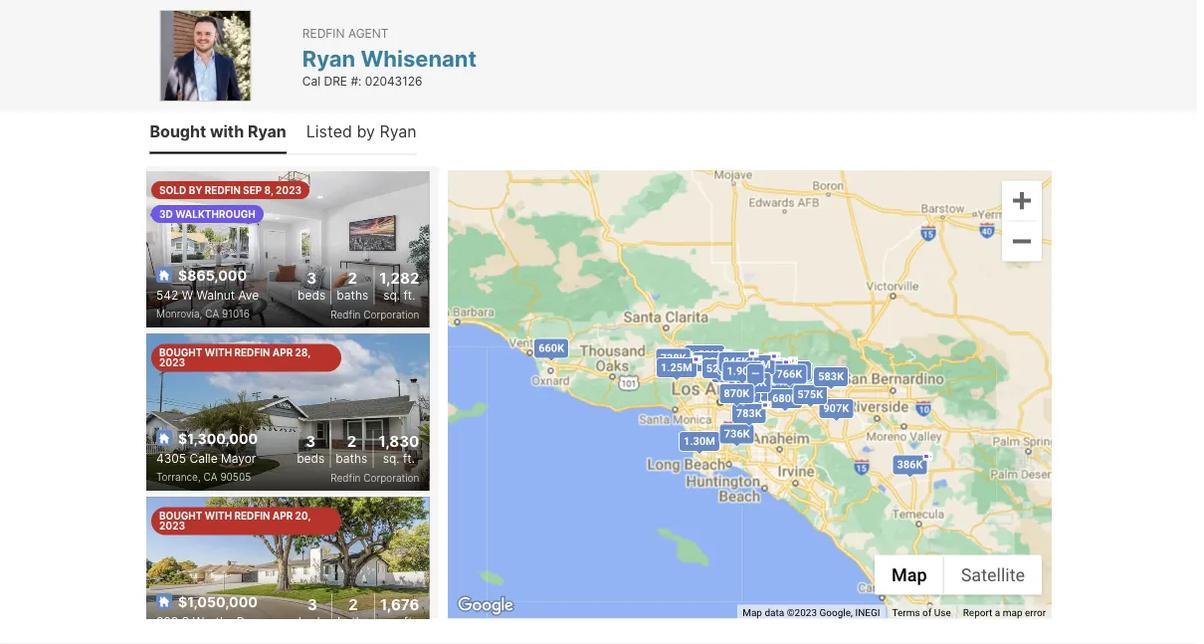 Task type: locate. For each thing, give the bounding box(es) containing it.
©2023
[[787, 606, 817, 618]]

2 photo of 4305 calle mayor, torrance, ca 90505 image from the left
[[429, 334, 712, 490]]

redfin inside bought with redfin apr 20, 2023
[[234, 510, 270, 522]]

a
[[995, 606, 1001, 618]]

575k
[[798, 388, 824, 400]]

use
[[934, 606, 951, 618]]

0 horizontal spatial map
[[743, 606, 762, 618]]

736k
[[724, 428, 750, 440]]

map left data
[[743, 606, 762, 618]]

apr inside bought with redfin apr 20, 2023
[[272, 510, 292, 522]]

2 photo of 209 s worthy dr, glendora, ca 91741 image from the left
[[429, 497, 712, 644]]

2 with from the top
[[204, 510, 232, 522]]

1 vertical spatial redfin
[[234, 347, 270, 359]]

terms of use link
[[892, 606, 951, 618]]

907k
[[824, 402, 850, 415]]

2 horizontal spatial ryan
[[380, 122, 417, 141]]

dre
[[324, 73, 347, 88]]

1 vertical spatial map
[[743, 606, 762, 618]]

terms
[[892, 606, 920, 618]]

apr left 28,
[[272, 347, 292, 359]]

photo of 4305 calle mayor, torrance, ca 90505 image
[[146, 334, 429, 490], [429, 334, 712, 490]]

with left 20, at the left of page
[[204, 510, 232, 522]]

cal
[[302, 73, 321, 88]]

map for map
[[892, 564, 927, 585]]

map
[[892, 564, 927, 585], [743, 606, 762, 618]]

apr
[[272, 347, 292, 359], [272, 510, 292, 522]]

satellite button
[[944, 555, 1042, 595]]

with left 28,
[[204, 347, 232, 359]]

sold by redfin sep 8, 2023
[[159, 184, 301, 195]]

map button
[[875, 555, 944, 595]]

report a map error link
[[963, 606, 1046, 618]]

apr left 20, at the left of page
[[272, 510, 292, 522]]

apr inside bought with redfin apr 28, 2023
[[272, 347, 292, 359]]

bought
[[150, 122, 206, 141]]

redfin left 28,
[[234, 347, 270, 359]]

bought inside bought with redfin apr 28, 2023
[[159, 347, 202, 359]]

#:
[[351, 73, 362, 88]]

with
[[204, 347, 232, 359], [204, 510, 232, 522]]

2 vertical spatial 2023
[[159, 520, 185, 532]]

660k
[[539, 342, 565, 354]]

0 vertical spatial map
[[892, 564, 927, 585]]

with for bought with redfin apr 20, 2023
[[204, 510, 232, 522]]

783k
[[737, 407, 762, 420]]

870k
[[724, 387, 750, 399]]

redfin
[[204, 184, 240, 195], [234, 347, 270, 359], [234, 510, 270, 522]]

0 vertical spatial apr
[[272, 347, 292, 359]]

redfin left 20, at the left of page
[[234, 510, 270, 522]]

522k
[[707, 362, 732, 375]]

map
[[1003, 606, 1023, 618]]

photo of 209 s worthy dr, glendora, ca 91741 image
[[146, 497, 429, 644], [429, 497, 712, 644]]

map for map data ©2023 google, inegi
[[743, 606, 762, 618]]

1.90m
[[727, 365, 759, 377]]

redfin for 28,
[[234, 347, 270, 359]]

3d
[[159, 207, 173, 219]]

1 bought from the top
[[159, 347, 202, 359]]

ryan inside redfin agent ryan whisenant cal dre #: 02043126
[[302, 45, 356, 71]]

by
[[188, 184, 202, 195]]

1 horizontal spatial ryan
[[302, 45, 356, 71]]

walkthrough
[[175, 207, 255, 219]]

1.30m
[[684, 435, 716, 447]]

0 horizontal spatial ryan
[[248, 122, 287, 141]]

2 bought from the top
[[159, 510, 202, 522]]

1 with from the top
[[204, 347, 232, 359]]

0 vertical spatial with
[[204, 347, 232, 359]]

listings
[[245, 69, 354, 103]]

map inside map popup button
[[892, 564, 927, 585]]

of
[[923, 606, 932, 618]]

776k
[[722, 358, 748, 371]]

ryan right "by"
[[380, 122, 417, 141]]

ryan
[[302, 45, 356, 71], [248, 122, 287, 141], [380, 122, 417, 141]]

previous button image
[[160, 400, 180, 419]]

report
[[963, 606, 993, 618]]

map region
[[233, 92, 1198, 644]]

listed
[[306, 122, 352, 141]]

2 apr from the top
[[272, 510, 292, 522]]

0 vertical spatial redfin
[[204, 184, 240, 195]]

2023 inside bought with redfin apr 20, 2023
[[159, 520, 185, 532]]

1 vertical spatial 2023
[[159, 357, 185, 369]]

1 vertical spatial apr
[[272, 510, 292, 522]]

sales
[[385, 69, 460, 103]]

agent
[[348, 26, 389, 40]]

2023
[[275, 184, 301, 195], [159, 357, 185, 369], [159, 520, 185, 532]]

with inside bought with redfin apr 28, 2023
[[204, 347, 232, 359]]

photo of 542 w walnut ave, monrovia, ca 91016 image
[[146, 171, 429, 327], [429, 171, 712, 327]]

redfin up walkthrough
[[204, 184, 240, 195]]

bought with redfin apr 28, 2023
[[159, 347, 310, 369]]

2.60m
[[757, 363, 788, 375]]

ryan up the "dre"
[[302, 45, 356, 71]]

426k
[[726, 365, 752, 377]]

—
[[752, 367, 760, 380]]

1 photo of 542 w walnut ave, monrovia, ca 91016 image from the left
[[146, 171, 429, 327]]

menu bar
[[875, 555, 1042, 595]]

1 vertical spatial bought
[[159, 510, 202, 522]]

ryan's
[[150, 69, 239, 103]]

1 vertical spatial with
[[204, 510, 232, 522]]

2023 for sold by redfin sep 8, 2023
[[275, 184, 301, 195]]

1 apr from the top
[[272, 347, 292, 359]]

1 horizontal spatial map
[[892, 564, 927, 585]]

1.18m
[[776, 364, 808, 377]]

bought
[[159, 347, 202, 359], [159, 510, 202, 522]]

redfin
[[302, 26, 345, 40]]

bought inside bought with redfin apr 20, 2023
[[159, 510, 202, 522]]

8,
[[264, 184, 273, 195]]

1.48m
[[738, 358, 769, 371]]

listed by ryan
[[306, 122, 417, 141]]

0 vertical spatial 2023
[[275, 184, 301, 195]]

google,
[[820, 606, 853, 618]]

2 vertical spatial redfin
[[234, 510, 270, 522]]

redfin inside bought with redfin apr 28, 2023
[[234, 347, 270, 359]]

with inside bought with redfin apr 20, 2023
[[204, 510, 232, 522]]

386k
[[898, 458, 923, 471]]

ryan for with
[[248, 122, 287, 141]]

ryan for by
[[380, 122, 417, 141]]

0 vertical spatial bought
[[159, 347, 202, 359]]

782k
[[739, 376, 765, 388]]

map up terms
[[892, 564, 927, 585]]

2023 inside bought with redfin apr 28, 2023
[[159, 357, 185, 369]]

1.52m
[[689, 348, 721, 361]]

ryan right 'with'
[[248, 122, 287, 141]]



Task type: vqa. For each thing, say whether or not it's contained in the screenshot.
2023 for BOUGHT WITH REDFIN APR 20, 2023
yes



Task type: describe. For each thing, give the bounding box(es) containing it.
bought for bought with redfin apr 20, 2023
[[159, 510, 202, 522]]

865k
[[750, 364, 776, 376]]

menu bar containing map
[[875, 555, 1042, 595]]

satellite
[[961, 564, 1025, 585]]

781k
[[765, 375, 791, 388]]

redfin agent ryan whisenant cal dre #: 02043126
[[302, 26, 477, 88]]

2.02m
[[724, 368, 755, 380]]

terms of use
[[892, 606, 951, 618]]

data
[[765, 606, 785, 618]]

next button image
[[395, 400, 415, 419]]

967k
[[734, 375, 759, 388]]

895k
[[698, 355, 723, 368]]

790k
[[729, 380, 754, 393]]

with for bought with redfin apr 28, 2023
[[204, 347, 232, 359]]

bought with ryan
[[150, 122, 287, 141]]

by
[[357, 122, 375, 141]]

888k
[[757, 364, 783, 377]]

2 photo of 542 w walnut ave, monrovia, ca 91016 image from the left
[[429, 171, 712, 327]]

680k
[[773, 392, 798, 405]]

ryan's listings & sales
[[150, 69, 460, 103]]

2023 for bought with redfin apr 20, 2023
[[159, 520, 185, 532]]

bought with redfin apr 20, 2023
[[159, 510, 311, 532]]

670k
[[741, 376, 767, 389]]

1.14m
[[732, 359, 763, 372]]

723k
[[738, 392, 763, 405]]

2023 for bought with redfin apr 28, 2023
[[159, 357, 185, 369]]

ryan whisenant link
[[302, 45, 477, 71]]

with
[[210, 122, 244, 141]]

sep
[[242, 184, 262, 195]]

whisenant
[[361, 45, 477, 71]]

1 photo of 209 s worthy dr, glendora, ca 91741 image from the left
[[146, 497, 429, 644]]

1 photo of 4305 calle mayor, torrance, ca 90505 image from the left
[[146, 334, 429, 490]]

ryan whisenant, redfin agent image
[[160, 10, 251, 102]]

2.70m
[[716, 366, 748, 379]]

sold
[[159, 184, 186, 195]]

02043126
[[365, 73, 423, 88]]

1.25m
[[661, 361, 693, 374]]

28,
[[295, 347, 310, 359]]

redfin for 20,
[[234, 510, 270, 522]]

20,
[[295, 510, 311, 522]]

766k
[[777, 368, 803, 380]]

1.12m
[[740, 358, 771, 371]]

768k
[[731, 386, 756, 399]]

583k
[[819, 370, 844, 383]]

&
[[360, 69, 379, 103]]

redfin for 8,
[[204, 184, 240, 195]]

inegi
[[856, 606, 881, 618]]

bought for bought with redfin apr 28, 2023
[[159, 347, 202, 359]]

845k
[[723, 355, 749, 368]]

apr for 28,
[[272, 347, 292, 359]]

report a map error
[[963, 606, 1046, 618]]

3d walkthrough
[[159, 207, 255, 219]]

ryan for agent
[[302, 45, 356, 71]]

apr for 20,
[[272, 510, 292, 522]]

error
[[1025, 606, 1046, 618]]

google image
[[453, 593, 519, 619]]

738k
[[661, 352, 687, 364]]

1.05m
[[777, 366, 809, 378]]

map data ©2023 google, inegi
[[743, 606, 881, 618]]



